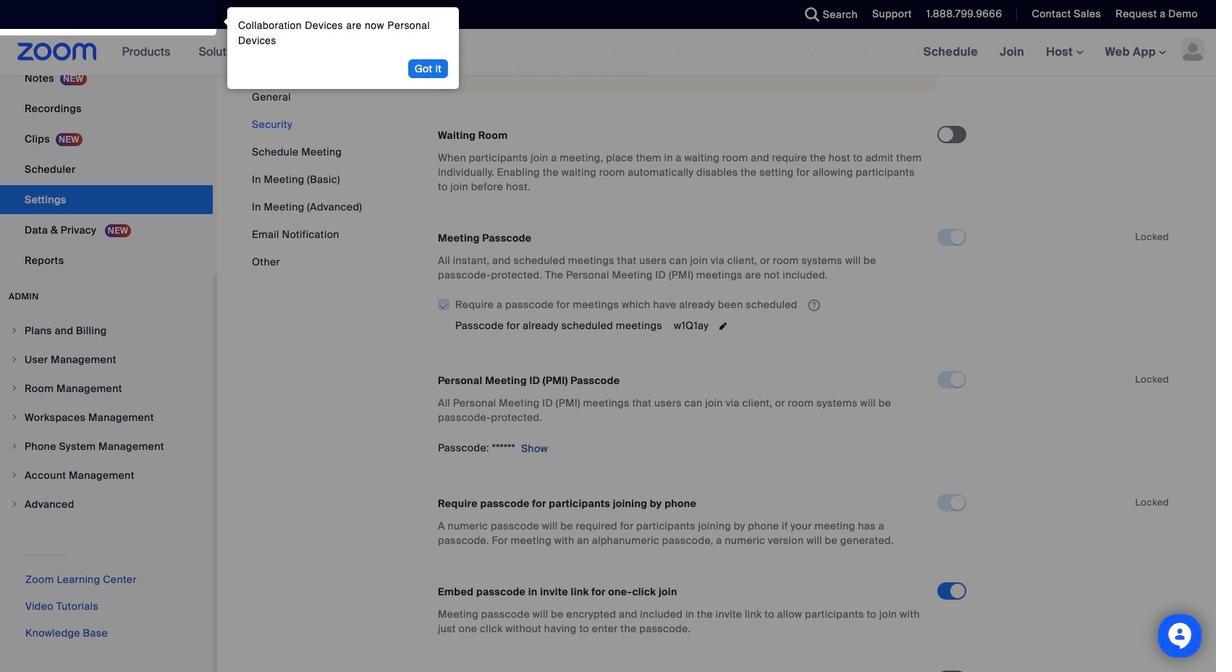 Task type: vqa. For each thing, say whether or not it's contained in the screenshot.
menu bar
yes



Task type: locate. For each thing, give the bounding box(es) containing it.
banner
[[0, 29, 1216, 76]]

product information navigation
[[111, 29, 459, 76]]

meetings navigation
[[913, 29, 1216, 76]]

dialog
[[220, 7, 459, 89]]

menu bar
[[252, 90, 362, 269]]



Task type: describe. For each thing, give the bounding box(es) containing it.
chat with bot image
[[1167, 623, 1193, 653]]



